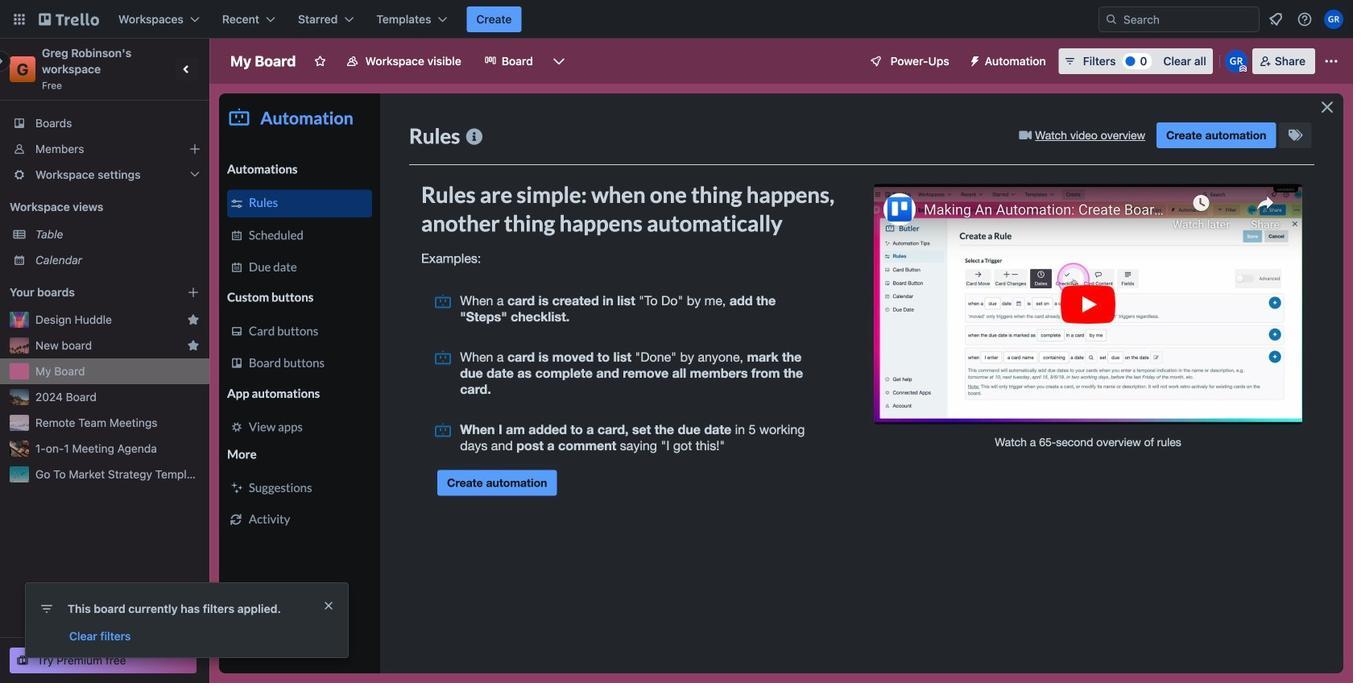 Task type: vqa. For each thing, say whether or not it's contained in the screenshot.
Watch to the bottom
no



Task type: locate. For each thing, give the bounding box(es) containing it.
customize views image
[[551, 53, 567, 69]]

1 vertical spatial starred icon image
[[187, 339, 200, 352]]

starred icon image
[[187, 313, 200, 326], [187, 339, 200, 352]]

this member is an admin of this board. image
[[1240, 65, 1247, 73]]

0 vertical spatial starred icon image
[[187, 313, 200, 326]]

open information menu image
[[1298, 11, 1314, 27]]

alert
[[26, 583, 348, 658]]

your boards with 7 items element
[[10, 283, 163, 302]]

search image
[[1106, 13, 1119, 26]]

workspace navigation collapse icon image
[[176, 58, 198, 81]]



Task type: describe. For each thing, give the bounding box(es) containing it.
back to home image
[[39, 6, 99, 32]]

add board image
[[187, 286, 200, 299]]

star or unstar board image
[[314, 55, 327, 68]]

greg robinson (gregrobinson96) image
[[1226, 50, 1248, 73]]

Search field
[[1099, 6, 1260, 32]]

sm image
[[963, 48, 985, 71]]

2 starred icon image from the top
[[187, 339, 200, 352]]

primary element
[[0, 0, 1354, 39]]

greg robinson (gregrobinson96) image
[[1325, 10, 1344, 29]]

0 notifications image
[[1267, 10, 1286, 29]]

show menu image
[[1324, 53, 1340, 69]]

1 starred icon image from the top
[[187, 313, 200, 326]]

dismiss flag image
[[322, 600, 335, 612]]

Board name text field
[[222, 48, 304, 74]]



